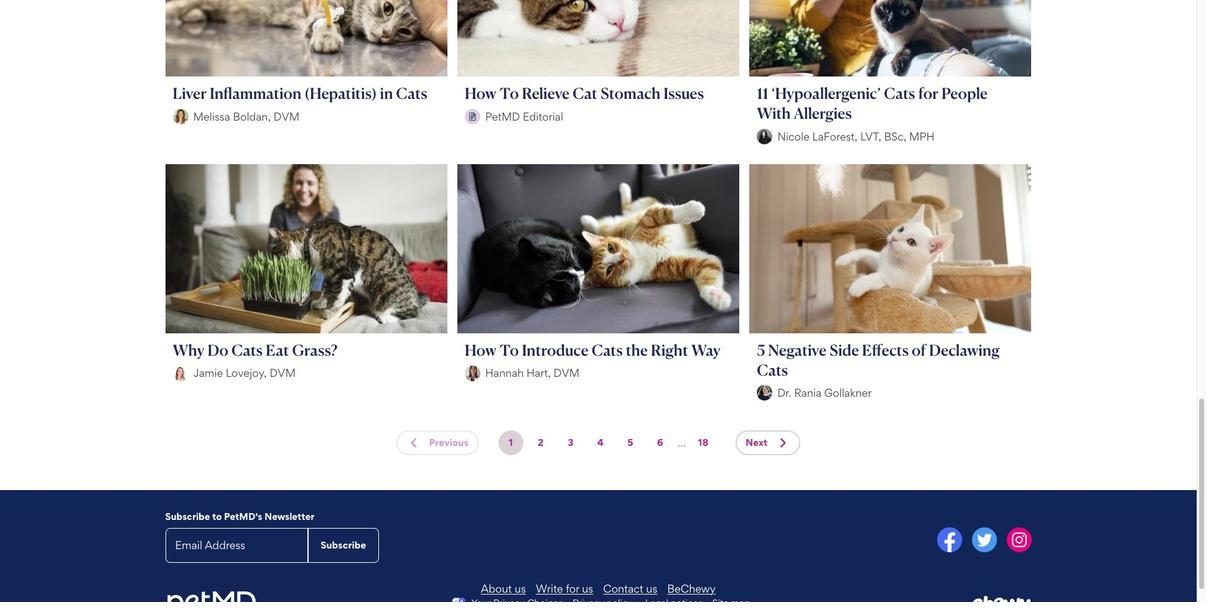 Task type: locate. For each thing, give the bounding box(es) containing it.
us right about
[[515, 582, 526, 595]]

0 vertical spatial 5
[[757, 341, 765, 360]]

how for how to introduce cats the right way
[[465, 341, 496, 360]]

by image
[[465, 109, 480, 125], [757, 129, 772, 144], [757, 386, 772, 401]]

2 horizontal spatial us
[[646, 582, 657, 595]]

laforest,
[[812, 130, 858, 143]]

1 us from the left
[[515, 582, 526, 595]]

by image left dr.
[[757, 386, 772, 401]]

dvm
[[274, 110, 300, 123], [270, 367, 296, 380], [554, 367, 580, 380]]

0 horizontal spatial us
[[515, 582, 526, 595]]

side
[[830, 341, 859, 360]]

by image down with
[[757, 129, 772, 144]]

jamie
[[193, 367, 223, 380]]

how
[[465, 84, 496, 103], [465, 341, 496, 360]]

by image down why
[[173, 366, 188, 381]]

5
[[757, 341, 765, 360], [627, 437, 633, 449]]

why do cats eat grass?
[[173, 341, 337, 360]]

dvm for (hepatitis)
[[274, 110, 300, 123]]

0 vertical spatial to
[[500, 84, 519, 103]]

how to relieve cat stomach issues
[[465, 84, 704, 103]]

to up petmd
[[500, 84, 519, 103]]

next link
[[736, 431, 800, 456]]

2 us from the left
[[582, 582, 593, 595]]

cat
[[573, 84, 598, 103]]

way
[[691, 341, 721, 360]]

issues
[[664, 84, 704, 103]]

2 vertical spatial by image
[[757, 386, 772, 401]]

for
[[918, 84, 939, 103], [566, 582, 579, 595]]

by image
[[173, 109, 188, 125], [173, 366, 188, 381], [465, 366, 480, 381]]

0 vertical spatial how
[[465, 84, 496, 103]]

us for about us
[[515, 582, 526, 595]]

1 vertical spatial subscribe
[[321, 539, 366, 551]]

5 right 4
[[627, 437, 633, 449]]

for left "people"
[[918, 84, 939, 103]]

do
[[208, 341, 228, 360]]

5 for 5
[[627, 437, 633, 449]]

to
[[500, 84, 519, 103], [500, 341, 519, 360]]

1 to from the top
[[500, 84, 519, 103]]

about us
[[481, 582, 526, 595]]

us
[[515, 582, 526, 595], [582, 582, 593, 595], [646, 582, 657, 595]]

0 horizontal spatial 5
[[627, 437, 633, 449]]

cats
[[396, 84, 427, 103], [884, 84, 915, 103], [231, 341, 263, 360], [592, 341, 623, 360], [757, 361, 788, 379]]

1 horizontal spatial us
[[582, 582, 593, 595]]

for right write
[[566, 582, 579, 595]]

why
[[173, 341, 205, 360]]

boldan,
[[233, 110, 271, 123]]

us left contact
[[582, 582, 593, 595]]

0 vertical spatial for
[[918, 84, 939, 103]]

the
[[626, 341, 648, 360]]

petmd
[[485, 110, 520, 123]]

effects
[[862, 341, 909, 360]]

eat
[[266, 341, 289, 360]]

how to introduce cats the right way
[[465, 341, 721, 360]]

2 how from the top
[[465, 341, 496, 360]]

cats up lovejoy,
[[231, 341, 263, 360]]

6 link
[[648, 431, 673, 456]]

5 inside 5 negative side effects of declawing cats
[[757, 341, 765, 360]]

0 vertical spatial subscribe
[[165, 511, 210, 523]]

contact us
[[603, 582, 657, 595]]

dvm down introduce
[[554, 367, 580, 380]]

by image for how
[[465, 366, 480, 381]]

cats up bsc,
[[884, 84, 915, 103]]

to
[[212, 511, 222, 523]]

3 us from the left
[[646, 582, 657, 595]]

contact
[[603, 582, 643, 595]]

1 how from the top
[[465, 84, 496, 103]]

how up petmd
[[465, 84, 496, 103]]

1 vertical spatial how
[[465, 341, 496, 360]]

11
[[757, 84, 768, 103]]

subscribe
[[165, 511, 210, 523], [321, 539, 366, 551]]

bechewy
[[667, 582, 716, 595]]

us right contact
[[646, 582, 657, 595]]

to up hannah
[[500, 341, 519, 360]]

write for us link
[[536, 582, 593, 595]]

0 vertical spatial by image
[[465, 109, 480, 125]]

dvm down liver inflammation (hepatitis) in cats
[[274, 110, 300, 123]]

1 vertical spatial 5
[[627, 437, 633, 449]]

cats left the
[[592, 341, 623, 360]]

5 negative side effects of declawing cats
[[757, 341, 1000, 379]]

5 for 5 negative side effects of declawing cats
[[757, 341, 765, 360]]

declawing
[[929, 341, 1000, 360]]

by image left petmd
[[465, 109, 480, 125]]

to for relieve
[[500, 84, 519, 103]]

dr.
[[777, 386, 791, 400]]

hannah hart, dvm
[[485, 367, 580, 380]]

'hypoallergenic'
[[772, 84, 881, 103]]

bsc,
[[884, 130, 907, 143]]

1 vertical spatial to
[[500, 341, 519, 360]]

how for how to relieve cat stomach issues
[[465, 84, 496, 103]]

write
[[536, 582, 563, 595]]

by image for why
[[173, 366, 188, 381]]

subscribe inside button
[[321, 539, 366, 551]]

5 inside '5' link
[[627, 437, 633, 449]]

by image left hannah
[[465, 366, 480, 381]]

gollakner
[[824, 386, 872, 400]]

petmd home image
[[165, 591, 257, 602]]

negative
[[768, 341, 827, 360]]

0 horizontal spatial subscribe
[[165, 511, 210, 523]]

5 left negative
[[757, 341, 765, 360]]

0 horizontal spatial for
[[566, 582, 579, 595]]

legal element
[[645, 598, 750, 602]]

1 horizontal spatial 5
[[757, 341, 765, 360]]

dvm down eat at the bottom left
[[270, 367, 296, 380]]

1 horizontal spatial subscribe
[[321, 539, 366, 551]]

facebook image
[[937, 528, 962, 553]]

cats up dr.
[[757, 361, 788, 379]]

dvm for cats
[[270, 367, 296, 380]]

write for us
[[536, 582, 593, 595]]

melissa boldan, dvm
[[193, 110, 300, 123]]

instagram image
[[1007, 528, 1032, 553]]

None email field
[[165, 528, 308, 563]]

introduce
[[522, 341, 589, 360]]

by image down liver
[[173, 109, 188, 125]]

(hepatitis)
[[305, 84, 377, 103]]

2 to from the top
[[500, 341, 519, 360]]

contact us link
[[603, 582, 657, 595]]

stomach
[[601, 84, 660, 103]]

cats right in
[[396, 84, 427, 103]]

subscribe to petmd's newsletter
[[165, 511, 314, 523]]

newsletter
[[265, 511, 314, 523]]

how up hannah
[[465, 341, 496, 360]]

grass?
[[292, 341, 337, 360]]

1 horizontal spatial for
[[918, 84, 939, 103]]

hart,
[[527, 367, 551, 380]]

1 vertical spatial by image
[[757, 129, 772, 144]]



Task type: describe. For each thing, give the bounding box(es) containing it.
4 link
[[588, 431, 613, 456]]

subscribe for subscribe
[[321, 539, 366, 551]]

by image for liver
[[173, 109, 188, 125]]

cats inside 5 negative side effects of declawing cats
[[757, 361, 788, 379]]

subscribe button
[[308, 528, 379, 563]]

chewy logo image
[[972, 596, 1032, 602]]

1 vertical spatial for
[[566, 582, 579, 595]]

cats inside 11 'hypoallergenic' cats for people with allergies
[[884, 84, 915, 103]]

editorial
[[523, 110, 563, 123]]

to for introduce
[[500, 341, 519, 360]]

petmd editorial
[[485, 110, 563, 123]]

5 link
[[618, 431, 643, 456]]

next
[[746, 437, 768, 449]]

twitter image
[[972, 528, 997, 553]]

nicole laforest, lvt, bsc, mph
[[777, 130, 935, 143]]

lvt,
[[860, 130, 881, 143]]

allergies
[[794, 104, 852, 123]]

inflammation
[[210, 84, 301, 103]]

relieve
[[522, 84, 570, 103]]

4
[[597, 437, 604, 449]]

us for contact us
[[646, 582, 657, 595]]

people
[[942, 84, 988, 103]]

rania
[[794, 386, 822, 400]]

dvm for introduce
[[554, 367, 580, 380]]

by image for 11 'hypoallergenic' cats for people with allergies
[[757, 129, 772, 144]]

with
[[757, 104, 791, 123]]

melissa
[[193, 110, 230, 123]]

liver inflammation (hepatitis) in cats
[[173, 84, 427, 103]]

hannah
[[485, 367, 524, 380]]

bechewy link
[[667, 582, 716, 595]]

about petmd element
[[311, 582, 885, 595]]

lovejoy,
[[226, 367, 267, 380]]

dr. rania gollakner
[[777, 386, 872, 400]]

by image for how to relieve cat stomach issues
[[465, 109, 480, 125]]

6
[[657, 437, 663, 449]]

right
[[651, 341, 688, 360]]

about us link
[[481, 582, 526, 595]]

3 link
[[558, 431, 583, 456]]

by image for 5 negative side effects of declawing cats
[[757, 386, 772, 401]]

social element
[[603, 528, 1032, 555]]

jamie lovejoy, dvm
[[193, 367, 296, 380]]

about
[[481, 582, 512, 595]]

subscribe for subscribe to petmd's newsletter
[[165, 511, 210, 523]]

for inside 11 'hypoallergenic' cats for people with allergies
[[918, 84, 939, 103]]

3
[[568, 437, 574, 449]]

nicole
[[777, 130, 810, 143]]

…
[[678, 437, 686, 450]]

2
[[538, 437, 544, 449]]

2 link
[[528, 431, 553, 456]]

my privacy choices image
[[446, 598, 471, 602]]

18 link
[[691, 431, 716, 456]]

of
[[912, 341, 926, 360]]

petmd's
[[224, 511, 262, 523]]

in
[[380, 84, 393, 103]]

18
[[698, 437, 708, 449]]

11 'hypoallergenic' cats for people with allergies
[[757, 84, 988, 123]]

mph
[[909, 130, 935, 143]]

liver
[[173, 84, 207, 103]]



Task type: vqa. For each thing, say whether or not it's contained in the screenshot.
topmost THE MITCHELL,
no



